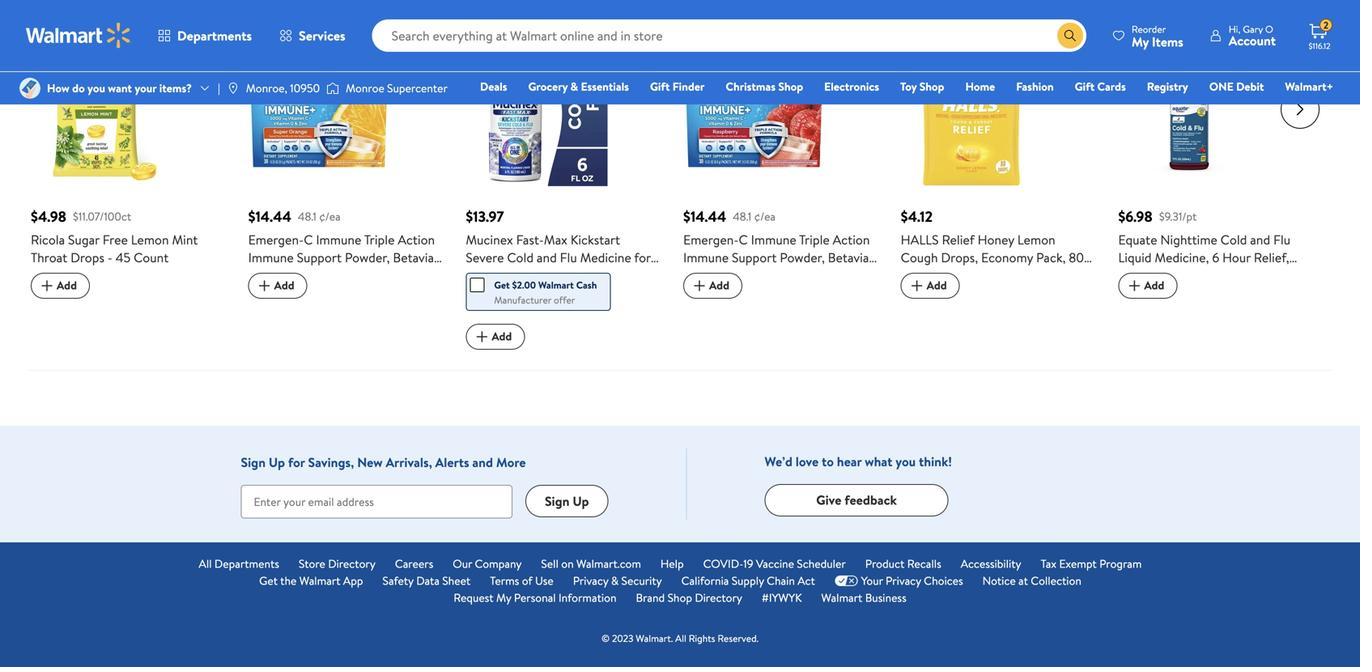 Task type: describe. For each thing, give the bounding box(es) containing it.
Enter your email address field
[[241, 485, 513, 519]]

Get $2.00 Walmart Cash checkbox
[[470, 278, 485, 292]]

up for sign up for savings, new arrivals, alerts and more
[[269, 454, 285, 471]]

walmart+ link
[[1278, 78, 1341, 95]]

and inside '$14.44 48.1 ¢/ea emergen-c immune  triple action immune support powder, betavia (r), 1000mg vitamin c, b vitamins, vitamin d and antioxidants, raspberry – 30 count'
[[797, 284, 818, 302]]

support for d
[[297, 248, 342, 266]]

walmart.com
[[577, 556, 641, 572]]

your
[[135, 80, 157, 96]]

drops inside $4.98 $11.07/100ct ricola sugar free lemon mint throat drops - 45 count
[[71, 248, 104, 266]]

2 product group from the left
[[248, 12, 443, 351]]

cough inside $13.97 mucinex fast-max kickstart severe cold and flu medicine for adults, cough medicine for adults, liquid cold medicine, with acetaminophen, dextromethorphan hbr, guaifenesin, phenylephrine hcl, 6 fl oz
[[508, 266, 545, 284]]

fashion
[[1017, 79, 1054, 94]]

$4.12 halls relief honey lemon cough drops, economy pack, 80 drops
[[901, 206, 1084, 284]]

Search search field
[[372, 19, 1087, 52]]

reorder
[[1132, 22, 1167, 36]]

our
[[453, 556, 472, 572]]

your
[[862, 573, 883, 589]]

add to favorites list, halls relief honey lemon cough drops, economy pack, 80 drops image
[[1017, 51, 1036, 71]]

supercenter
[[387, 80, 448, 96]]

support for vitamin
[[732, 248, 777, 266]]

gift for gift cards
[[1075, 79, 1095, 94]]

vitamins,
[[684, 284, 735, 302]]

sell
[[541, 556, 559, 572]]

account
[[1229, 32, 1276, 49]]

c, for b
[[802, 266, 815, 284]]

add down drops,
[[927, 278, 947, 293]]

medicine, inside the $6.98 $9.31/pt equate nighttime cold and flu liquid medicine, 6 hour relief, cherry flavor, 12 fl oz
[[1155, 248, 1209, 266]]

personal
[[514, 590, 556, 606]]

hi,
[[1229, 22, 1241, 36]]

request my personal information link
[[454, 589, 617, 606]]

fl inside $13.97 mucinex fast-max kickstart severe cold and flu medicine for adults, cough medicine for adults, liquid cold medicine, with acetaminophen, dextromethorphan hbr, guaifenesin, phenylephrine hcl, 6 fl oz
[[466, 355, 474, 373]]

departments button
[[144, 16, 266, 55]]

(r), for vitamin
[[248, 266, 269, 284]]

48.1 for emergen-c immune  triple action immune support powder, betavia (r), 1000mg vitamin c, b vitamins, vitamin d and antioxidants, raspberry – 30 count
[[733, 209, 752, 224]]

add button down acetaminophen,
[[466, 324, 525, 350]]

equate nighttime cold and flu liquid medicine, 6 hour relief, cherry flavor, 12 fl oz image
[[1119, 44, 1260, 186]]

services
[[299, 27, 346, 45]]

add to favorites list, emergen-c immune  triple action immune support powder, betavia (r), 1000mg vitamin c, b vitamins, vitamin d and antioxidants, raspberry – 30 count image
[[799, 51, 819, 71]]

and inside the $6.98 $9.31/pt equate nighttime cold and flu liquid medicine, 6 hour relief, cherry flavor, 12 fl oz
[[1251, 231, 1271, 248]]

savings,
[[308, 454, 354, 471]]

one debit link
[[1203, 78, 1272, 95]]

liquid inside $13.97 mucinex fast-max kickstart severe cold and flu medicine for adults, cough medicine for adults, liquid cold medicine, with acetaminophen, dextromethorphan hbr, guaifenesin, phenylephrine hcl, 6 fl oz
[[508, 284, 541, 302]]

all departments
[[199, 556, 279, 572]]

betavia for b
[[828, 248, 869, 266]]

supply
[[732, 573, 764, 589]]

honey
[[978, 231, 1015, 248]]

$14.44 for emergen-c immune  triple action immune support powder, betavia (r), 1000mg vitamin c, b vitamins, vitamin d and antioxidants, raspberry – 30 count
[[684, 206, 727, 227]]

fashion link
[[1009, 78, 1061, 95]]

guaifenesin,
[[466, 338, 535, 355]]

terms of use link
[[490, 572, 554, 589]]

ricola sugar free lemon mint throat drops - 45 count image
[[31, 44, 173, 186]]

halls relief honey lemon cough drops, economy pack, 80 drops image
[[901, 44, 1043, 186]]

drops inside $4.12 halls relief honey lemon cough drops, economy pack, 80 drops
[[901, 266, 935, 284]]

help
[[661, 556, 684, 572]]

christmas shop
[[726, 79, 804, 94]]

o
[[1266, 22, 1274, 36]]

get inside tax exempt program get the walmart app
[[259, 573, 278, 589]]

california supply chain act link
[[682, 572, 815, 589]]

1 adults, from the top
[[466, 266, 505, 284]]

add down acetaminophen,
[[492, 329, 512, 344]]

medicine up offer
[[548, 266, 599, 284]]

our company
[[453, 556, 522, 572]]

$4.98 $11.07/100ct ricola sugar free lemon mint throat drops - 45 count
[[31, 206, 198, 266]]

california
[[682, 573, 729, 589]]

6 inside $13.97 mucinex fast-max kickstart severe cold and flu medicine for adults, cough medicine for adults, liquid cold medicine, with acetaminophen, dextromethorphan hbr, guaifenesin, phenylephrine hcl, 6 fl oz
[[650, 338, 657, 355]]

& for privacy
[[611, 573, 619, 589]]

walmart+
[[1286, 79, 1334, 94]]

relief,
[[1254, 248, 1290, 266]]

sign up
[[545, 492, 589, 510]]

items?
[[159, 80, 192, 96]]

c for vitamin
[[739, 231, 748, 248]]

3 add to cart image from the left
[[908, 276, 927, 295]]

add to favorites list, emergen-c immune  triple action immune support powder, betavia (r), 1000mg vitamin c, bvitamins, vitamin d and antioxidants, super orange – 30 count image
[[364, 51, 384, 71]]

0 horizontal spatial for
[[288, 454, 305, 471]]

$11.07/100ct
[[73, 209, 131, 224]]

at
[[1019, 573, 1029, 589]]

product group containing $4.12
[[901, 12, 1096, 351]]

add to cart image for vitamin
[[255, 276, 274, 295]]

search icon image
[[1064, 29, 1077, 42]]

medicine, inside $13.97 mucinex fast-max kickstart severe cold and flu medicine for adults, cough medicine for adults, liquid cold medicine, with acetaminophen, dextromethorphan hbr, guaifenesin, phenylephrine hcl, 6 fl oz
[[574, 284, 628, 302]]

count inside $4.98 $11.07/100ct ricola sugar free lemon mint throat drops - 45 count
[[134, 248, 169, 266]]

deals
[[480, 79, 507, 94]]

emergen- for emergen-c immune  triple action immune support powder, betavia (r), 1000mg vitamin c, bvitamins, vitamin d and antioxidants, super orange – 30 count
[[248, 231, 304, 248]]

one
[[1210, 79, 1234, 94]]

add button for equate nighttime cold and flu liquid medicine, 6 hour relief, cherry flavor, 12 fl oz
[[1119, 273, 1178, 299]]

use
[[535, 573, 554, 589]]

cherry
[[1119, 266, 1158, 284]]

services button
[[266, 16, 359, 55]]

12
[[1201, 266, 1212, 284]]

get the walmart app link
[[259, 572, 363, 589]]

sugar
[[68, 231, 100, 248]]

gift cards
[[1075, 79, 1126, 94]]

1000mg for vitamins,
[[707, 266, 753, 284]]

feedback
[[845, 491, 897, 509]]

cough inside $4.12 halls relief honey lemon cough drops, economy pack, 80 drops
[[901, 248, 938, 266]]

walmart inside product 'group'
[[538, 278, 574, 292]]

2 adults, from the top
[[466, 284, 505, 302]]

add button down drops,
[[901, 273, 960, 299]]

max
[[544, 231, 568, 248]]

free
[[103, 231, 128, 248]]

oz inside $13.97 mucinex fast-max kickstart severe cold and flu medicine for adults, cough medicine for adults, liquid cold medicine, with acetaminophen, dextromethorphan hbr, guaifenesin, phenylephrine hcl, 6 fl oz
[[477, 355, 490, 373]]

walmart inside tax exempt program get the walmart app
[[299, 573, 341, 589]]

brand
[[636, 590, 665, 606]]

sell on walmart.com
[[541, 556, 641, 572]]

we'd love to hear what you think!
[[765, 453, 952, 470]]

product group containing $13.97
[[466, 12, 661, 373]]

on
[[561, 556, 574, 572]]

© 2023 walmart. all rights reserved.
[[602, 632, 759, 645]]

and left more
[[473, 454, 493, 471]]

notice
[[983, 573, 1016, 589]]

$13.97 mucinex fast-max kickstart severe cold and flu medicine for adults, cough medicine for adults, liquid cold medicine, with acetaminophen, dextromethorphan hbr, guaifenesin, phenylephrine hcl, 6 fl oz
[[466, 206, 658, 373]]

next slide for cold & flu season list image
[[1281, 90, 1320, 129]]

¢/ea for and
[[319, 209, 341, 224]]

relief
[[942, 231, 975, 248]]

rights
[[689, 632, 716, 645]]

2 vertical spatial walmart
[[822, 590, 863, 606]]

tax exempt program link
[[1041, 555, 1142, 572]]

vaccine
[[756, 556, 794, 572]]

 image for monroe supercenter
[[327, 80, 339, 96]]

covid-19 vaccine scheduler link
[[704, 555, 846, 572]]

1 horizontal spatial cold
[[544, 284, 571, 302]]

hbr,
[[577, 320, 603, 338]]

$13.97
[[466, 206, 504, 227]]

request
[[454, 590, 494, 606]]

lemon inside $4.98 $11.07/100ct ricola sugar free lemon mint throat drops - 45 count
[[131, 231, 169, 248]]

get $2.00 walmart cash walmart plus, element
[[470, 277, 597, 293]]

items
[[1152, 33, 1184, 51]]

action for emergen-c immune  triple action immune support powder, betavia (r), 1000mg vitamin c, bvitamins, vitamin d and antioxidants, super orange – 30 count
[[398, 231, 435, 248]]

1 horizontal spatial add to cart image
[[472, 327, 492, 346]]

and inside $14.44 48.1 ¢/ea emergen-c immune  triple action immune support powder, betavia (r), 1000mg vitamin c, bvitamins, vitamin d and antioxidants, super orange – 30 count
[[307, 284, 328, 302]]

¢/ea for d
[[755, 209, 776, 224]]

toy
[[901, 79, 917, 94]]

notice at collection request my personal information
[[454, 573, 1082, 606]]

store
[[299, 556, 325, 572]]

monroe
[[346, 80, 385, 96]]

halls
[[901, 231, 939, 248]]

action for emergen-c immune  triple action immune support powder, betavia (r), 1000mg vitamin c, b vitamins, vitamin d and antioxidants, raspberry – 30 count
[[833, 231, 870, 248]]

sign for sign up for savings, new arrivals, alerts and more
[[241, 454, 266, 471]]

0 horizontal spatial you
[[88, 80, 105, 96]]

how
[[47, 80, 69, 96]]



Task type: vqa. For each thing, say whether or not it's contained in the screenshot.


Task type: locate. For each thing, give the bounding box(es) containing it.
1 d from the left
[[295, 284, 304, 302]]

sign left savings,
[[241, 454, 266, 471]]

flu right "hour"
[[1274, 231, 1291, 248]]

1 horizontal spatial medicine,
[[1155, 248, 1209, 266]]

d left b
[[785, 284, 794, 302]]

0 horizontal spatial ¢/ea
[[319, 209, 341, 224]]

privacy down sell on walmart.com 'link'
[[573, 573, 609, 589]]

30 inside '$14.44 48.1 ¢/ea emergen-c immune  triple action immune support powder, betavia (r), 1000mg vitamin c, b vitamins, vitamin d and antioxidants, raspberry – 30 count'
[[830, 302, 845, 320]]

brand shop directory link
[[636, 589, 743, 606]]

2 c from the left
[[739, 231, 748, 248]]

1 horizontal spatial ¢/ea
[[755, 209, 776, 224]]

drops left -
[[71, 248, 104, 266]]

deals link
[[473, 78, 515, 95]]

0 horizontal spatial (r),
[[248, 266, 269, 284]]

0 horizontal spatial support
[[297, 248, 342, 266]]

30 for antioxidants,
[[304, 302, 319, 320]]

sign up button
[[526, 485, 609, 518]]

powder, inside $14.44 48.1 ¢/ea emergen-c immune  triple action immune support powder, betavia (r), 1000mg vitamin c, bvitamins, vitamin d and antioxidants, super orange – 30 count
[[345, 248, 390, 266]]

1 vertical spatial get
[[259, 573, 278, 589]]

1 horizontal spatial emergen-
[[684, 231, 739, 248]]

registry link
[[1140, 78, 1196, 95]]

add to cart image down acetaminophen,
[[472, 327, 492, 346]]

0 horizontal spatial gift
[[650, 79, 670, 94]]

support
[[297, 248, 342, 266], [732, 248, 777, 266]]

emergen- for emergen-c immune  triple action immune support powder, betavia (r), 1000mg vitamin c, b vitamins, vitamin d and antioxidants, raspberry – 30 count
[[684, 231, 739, 248]]

action inside '$14.44 48.1 ¢/ea emergen-c immune  triple action immune support powder, betavia (r), 1000mg vitamin c, b vitamins, vitamin d and antioxidants, raspberry – 30 count'
[[833, 231, 870, 248]]

1 horizontal spatial count
[[322, 302, 357, 320]]

2 $14.44 from the left
[[684, 206, 727, 227]]

support inside '$14.44 48.1 ¢/ea emergen-c immune  triple action immune support powder, betavia (r), 1000mg vitamin c, b vitamins, vitamin d and antioxidants, raspberry – 30 count'
[[732, 248, 777, 266]]

0 horizontal spatial my
[[497, 590, 511, 606]]

2 triple from the left
[[799, 231, 830, 248]]

30 right orange
[[304, 302, 319, 320]]

add button up orange
[[248, 273, 308, 299]]

0 vertical spatial oz
[[1226, 266, 1239, 284]]

emergen-
[[248, 231, 304, 248], [684, 231, 739, 248]]

fl
[[1215, 266, 1223, 284], [466, 355, 474, 373]]

action left halls
[[833, 231, 870, 248]]

triple inside $14.44 48.1 ¢/ea emergen-c immune  triple action immune support powder, betavia (r), 1000mg vitamin c, bvitamins, vitamin d and antioxidants, super orange – 30 count
[[364, 231, 395, 248]]

0 horizontal spatial 6
[[650, 338, 657, 355]]

powder, for bvitamins,
[[345, 248, 390, 266]]

count down vitamins,
[[684, 320, 719, 338]]

add to cart image left flavor,
[[1125, 276, 1145, 295]]

oz right 12
[[1226, 266, 1239, 284]]

2 action from the left
[[833, 231, 870, 248]]

safety data sheet link
[[383, 572, 471, 589]]

1 horizontal spatial cough
[[901, 248, 938, 266]]

 image
[[327, 80, 339, 96], [227, 82, 240, 95]]

shop right the "toy"
[[920, 79, 945, 94]]

action up bvitamins,
[[398, 231, 435, 248]]

¢/ea
[[319, 209, 341, 224], [755, 209, 776, 224]]

1 horizontal spatial privacy
[[886, 573, 922, 589]]

grocery & essentials
[[528, 79, 629, 94]]

add to cart image down halls
[[908, 276, 927, 295]]

2 lemon from the left
[[1018, 231, 1056, 248]]

1 horizontal spatial 30
[[830, 302, 845, 320]]

think!
[[919, 453, 952, 470]]

up for sign up
[[573, 492, 589, 510]]

1 horizontal spatial c
[[739, 231, 748, 248]]

liquid
[[1119, 248, 1152, 266], [508, 284, 541, 302]]

1 30 from the left
[[304, 302, 319, 320]]

shop for christmas
[[779, 79, 804, 94]]

gift left cards
[[1075, 79, 1095, 94]]

0 horizontal spatial cold
[[507, 248, 534, 266]]

1 horizontal spatial liquid
[[1119, 248, 1152, 266]]

liquid inside the $6.98 $9.31/pt equate nighttime cold and flu liquid medicine, 6 hour relief, cherry flavor, 12 fl oz
[[1119, 248, 1152, 266]]

add to cart image for vitamins,
[[690, 276, 709, 295]]

privacy down product recalls 'link' at bottom right
[[886, 573, 922, 589]]

$6.98
[[1119, 206, 1153, 227]]

1000mg inside '$14.44 48.1 ¢/ea emergen-c immune  triple action immune support powder, betavia (r), 1000mg vitamin c, b vitamins, vitamin d and antioxidants, raspberry – 30 count'
[[707, 266, 753, 284]]

betavia right b
[[828, 248, 869, 266]]

1 add to cart image from the left
[[255, 276, 274, 295]]

adults, down mucinex
[[466, 266, 505, 284]]

$14.44 inside '$14.44 48.1 ¢/ea emergen-c immune  triple action immune support powder, betavia (r), 1000mg vitamin c, b vitamins, vitamin d and antioxidants, raspberry – 30 count'
[[684, 206, 727, 227]]

grocery
[[528, 79, 568, 94]]

1 emergen- from the left
[[248, 231, 304, 248]]

triple up b
[[799, 231, 830, 248]]

0 horizontal spatial add to cart image
[[37, 276, 57, 295]]

walmart down the 'store'
[[299, 573, 341, 589]]

sign for sign up
[[545, 492, 570, 510]]

medicine up cash
[[580, 248, 632, 266]]

0 horizontal spatial $14.44
[[248, 206, 292, 227]]

drops down halls
[[901, 266, 935, 284]]

shop right brand
[[668, 590, 692, 606]]

0 horizontal spatial flu
[[560, 248, 577, 266]]

and right nighttime
[[1251, 231, 1271, 248]]

triple inside '$14.44 48.1 ¢/ea emergen-c immune  triple action immune support powder, betavia (r), 1000mg vitamin c, b vitamins, vitamin d and antioxidants, raspberry – 30 count'
[[799, 231, 830, 248]]

up up sell on walmart.com
[[573, 492, 589, 510]]

accessibility
[[961, 556, 1022, 572]]

1 c, from the left
[[367, 266, 379, 284]]

collection
[[1031, 573, 1082, 589]]

action inside $14.44 48.1 ¢/ea emergen-c immune  triple action immune support powder, betavia (r), 1000mg vitamin c, bvitamins, vitamin d and antioxidants, super orange – 30 count
[[398, 231, 435, 248]]

c, left b
[[802, 266, 815, 284]]

(r), for vitamins,
[[684, 266, 704, 284]]

c, left bvitamins,
[[367, 266, 379, 284]]

1 vertical spatial liquid
[[508, 284, 541, 302]]

flu inside $13.97 mucinex fast-max kickstart severe cold and flu medicine for adults, cough medicine for adults, liquid cold medicine, with acetaminophen, dextromethorphan hbr, guaifenesin, phenylephrine hcl, 6 fl oz
[[560, 248, 577, 266]]

grocery & essentials link
[[521, 78, 637, 95]]

add button for ricola sugar free lemon mint throat drops - 45 count
[[31, 273, 90, 299]]

1 48.1 from the left
[[298, 209, 317, 224]]

flavor,
[[1161, 266, 1198, 284]]

covid-
[[704, 556, 744, 572]]

0 horizontal spatial c,
[[367, 266, 379, 284]]

0 vertical spatial all
[[199, 556, 212, 572]]

departments inside 'all departments' 'link'
[[215, 556, 279, 572]]

christmas shop link
[[719, 78, 811, 95]]

0 horizontal spatial oz
[[477, 355, 490, 373]]

sign
[[241, 454, 266, 471], [545, 492, 570, 510]]

0 vertical spatial fl
[[1215, 266, 1223, 284]]

privacy choices icon image
[[835, 575, 858, 587]]

1 action from the left
[[398, 231, 435, 248]]

antioxidants, inside '$14.44 48.1 ¢/ea emergen-c immune  triple action immune support powder, betavia (r), 1000mg vitamin c, b vitamins, vitamin d and antioxidants, raspberry – 30 count'
[[684, 302, 757, 320]]

all departments link
[[199, 555, 279, 572]]

how do you want your items?
[[47, 80, 192, 96]]

do
[[72, 80, 85, 96]]

0 horizontal spatial all
[[199, 556, 212, 572]]

2 (r), from the left
[[684, 266, 704, 284]]

for right for
[[634, 248, 651, 266]]

48.1 inside $14.44 48.1 ¢/ea emergen-c immune  triple action immune support powder, betavia (r), 1000mg vitamin c, bvitamins, vitamin d and antioxidants, super orange – 30 count
[[298, 209, 317, 224]]

triple for bvitamins,
[[364, 231, 395, 248]]

adults, down severe on the top of the page
[[466, 284, 505, 302]]

bvitamins,
[[382, 266, 442, 284]]

data
[[416, 573, 440, 589]]

add to cart image
[[255, 276, 274, 295], [690, 276, 709, 295], [908, 276, 927, 295]]

1 triple from the left
[[364, 231, 395, 248]]

product group containing $6.98
[[1119, 12, 1314, 351]]

1 betavia from the left
[[393, 248, 434, 266]]

triple up bvitamins,
[[364, 231, 395, 248]]

$14.44 inside $14.44 48.1 ¢/ea emergen-c immune  triple action immune support powder, betavia (r), 1000mg vitamin c, bvitamins, vitamin d and antioxidants, super orange – 30 count
[[248, 206, 292, 227]]

1 – from the left
[[294, 302, 301, 320]]

1 horizontal spatial $14.44
[[684, 206, 727, 227]]

1 horizontal spatial –
[[820, 302, 827, 320]]

immune
[[316, 231, 362, 248], [751, 231, 797, 248], [248, 248, 294, 266], [684, 248, 729, 266]]

– right raspberry
[[820, 302, 827, 320]]

1 vertical spatial you
[[896, 453, 916, 470]]

0 horizontal spatial shop
[[668, 590, 692, 606]]

¢/ea inside $14.44 48.1 ¢/ea emergen-c immune  triple action immune support powder, betavia (r), 1000mg vitamin c, bvitamins, vitamin d and antioxidants, super orange – 30 count
[[319, 209, 341, 224]]

lemon right honey
[[1018, 231, 1056, 248]]

gift left finder
[[650, 79, 670, 94]]

1 horizontal spatial my
[[1132, 33, 1149, 51]]

privacy
[[573, 573, 609, 589], [886, 573, 922, 589]]

my inside reorder my items
[[1132, 33, 1149, 51]]

1 horizontal spatial get
[[494, 278, 510, 292]]

antioxidants, inside $14.44 48.1 ¢/ea emergen-c immune  triple action immune support powder, betavia (r), 1000mg vitamin c, bvitamins, vitamin d and antioxidants, super orange – 30 count
[[331, 284, 404, 302]]

walmart.
[[636, 632, 673, 645]]

count inside $14.44 48.1 ¢/ea emergen-c immune  triple action immune support powder, betavia (r), 1000mg vitamin c, bvitamins, vitamin d and antioxidants, super orange – 30 count
[[322, 302, 357, 320]]

$9.31/pt
[[1160, 209, 1197, 224]]

betavia for bvitamins,
[[393, 248, 434, 266]]

and inside $13.97 mucinex fast-max kickstart severe cold and flu medicine for adults, cough medicine for adults, liquid cold medicine, with acetaminophen, dextromethorphan hbr, guaifenesin, phenylephrine hcl, 6 fl oz
[[537, 248, 557, 266]]

1000mg inside $14.44 48.1 ¢/ea emergen-c immune  triple action immune support powder, betavia (r), 1000mg vitamin c, bvitamins, vitamin d and antioxidants, super orange – 30 count
[[272, 266, 318, 284]]

medicine, down "$9.31/pt"
[[1155, 248, 1209, 266]]

hear
[[837, 453, 862, 470]]

(r), inside $14.44 48.1 ¢/ea emergen-c immune  triple action immune support powder, betavia (r), 1000mg vitamin c, bvitamins, vitamin d and antioxidants, super orange – 30 count
[[248, 266, 269, 284]]

betavia inside '$14.44 48.1 ¢/ea emergen-c immune  triple action immune support powder, betavia (r), 1000mg vitamin c, b vitamins, vitamin d and antioxidants, raspberry – 30 count'
[[828, 248, 869, 266]]

and up get $2.00 walmart cash
[[537, 248, 557, 266]]

walmart down privacy choices icon
[[822, 590, 863, 606]]

our company link
[[453, 555, 522, 572]]

2 horizontal spatial shop
[[920, 79, 945, 94]]

information
[[559, 590, 617, 606]]

2 horizontal spatial count
[[684, 320, 719, 338]]

& for grocery
[[571, 79, 578, 94]]

cold inside the $6.98 $9.31/pt equate nighttime cold and flu liquid medicine, 6 hour relief, cherry flavor, 12 fl oz
[[1221, 231, 1248, 248]]

1 vertical spatial medicine,
[[574, 284, 628, 302]]

sign up the sell
[[545, 492, 570, 510]]

add to cart image up orange
[[255, 276, 274, 295]]

2 betavia from the left
[[828, 248, 869, 266]]

0 vertical spatial departments
[[177, 27, 252, 45]]

 image right 10950
[[327, 80, 339, 96]]

0 horizontal spatial 1000mg
[[272, 266, 318, 284]]

(r), right "with"
[[684, 266, 704, 284]]

0 horizontal spatial walmart
[[299, 573, 341, 589]]

1 powder, from the left
[[345, 248, 390, 266]]

3 product group from the left
[[466, 12, 661, 373]]

0 vertical spatial you
[[88, 80, 105, 96]]

reserved.
[[718, 632, 759, 645]]

directory up "app"
[[328, 556, 376, 572]]

0 horizontal spatial get
[[259, 573, 278, 589]]

gift for gift finder
[[650, 79, 670, 94]]

flu up cash
[[560, 248, 577, 266]]

for left savings,
[[288, 454, 305, 471]]

mucinex
[[466, 231, 513, 248]]

oz down dextromethorphan
[[477, 355, 490, 373]]

directory down the california
[[695, 590, 743, 606]]

and right orange
[[307, 284, 328, 302]]

1 (r), from the left
[[248, 266, 269, 284]]

help link
[[661, 555, 684, 572]]

departments up "|"
[[177, 27, 252, 45]]

d inside '$14.44 48.1 ¢/ea emergen-c immune  triple action immune support powder, betavia (r), 1000mg vitamin c, b vitamins, vitamin d and antioxidants, raspberry – 30 count'
[[785, 284, 794, 302]]

sign inside button
[[545, 492, 570, 510]]

1 vertical spatial sign
[[545, 492, 570, 510]]

|
[[218, 80, 220, 96]]

1 horizontal spatial directory
[[695, 590, 743, 606]]

0 horizontal spatial d
[[295, 284, 304, 302]]

your privacy choices link
[[835, 572, 964, 589]]

30 for and
[[830, 302, 845, 320]]

get left $2.00
[[494, 278, 510, 292]]

safety
[[383, 573, 414, 589]]

get $2.00 walmart cash
[[494, 278, 597, 292]]

30 right raspberry
[[830, 302, 845, 320]]

0 horizontal spatial medicine,
[[574, 284, 628, 302]]

0 vertical spatial sign
[[241, 454, 266, 471]]

0 horizontal spatial  image
[[227, 82, 240, 95]]

equate
[[1119, 231, 1158, 248]]

1 horizontal spatial  image
[[327, 80, 339, 96]]

1 gift from the left
[[650, 79, 670, 94]]

1 $14.44 from the left
[[248, 206, 292, 227]]

add button
[[31, 273, 90, 299], [248, 273, 308, 299], [684, 273, 743, 299], [901, 273, 960, 299], [1119, 273, 1178, 299], [466, 324, 525, 350]]

new
[[357, 454, 383, 471]]

hcl,
[[622, 338, 647, 355]]

(r),
[[248, 266, 269, 284], [684, 266, 704, 284]]

6 right hcl, in the left bottom of the page
[[650, 338, 657, 355]]

1 horizontal spatial all
[[676, 632, 687, 645]]

give
[[817, 491, 842, 509]]

add to favorites list, ricola sugar free lemon mint throat drops - 45 count image
[[147, 51, 166, 71]]

0 vertical spatial directory
[[328, 556, 376, 572]]

antioxidants, left super
[[331, 284, 404, 302]]

0 horizontal spatial cough
[[508, 266, 545, 284]]

oz inside the $6.98 $9.31/pt equate nighttime cold and flu liquid medicine, 6 hour relief, cherry flavor, 12 fl oz
[[1226, 266, 1239, 284]]

1 product group from the left
[[31, 12, 226, 351]]

add right "with"
[[709, 278, 730, 293]]

departments inside departments "popup button"
[[177, 27, 252, 45]]

0 vertical spatial medicine,
[[1155, 248, 1209, 266]]

count inside '$14.44 48.1 ¢/ea emergen-c immune  triple action immune support powder, betavia (r), 1000mg vitamin c, b vitamins, vitamin d and antioxidants, raspberry – 30 count'
[[684, 320, 719, 338]]

mucinex fast-max kickstart severe cold and flu medicine for adults, cough medicine for adults, liquid cold medicine, with acetaminophen, dextromethorphan hbr, guaifenesin, phenylephrine hcl, 6 fl oz image
[[466, 44, 608, 186]]

2 gift from the left
[[1075, 79, 1095, 94]]

– for orange
[[294, 302, 301, 320]]

lemon inside $4.12 halls relief honey lemon cough drops, economy pack, 80 drops
[[1018, 231, 1056, 248]]

1 privacy from the left
[[573, 573, 609, 589]]

$2.00
[[512, 278, 536, 292]]

d right orange
[[295, 284, 304, 302]]

cough
[[901, 248, 938, 266], [508, 266, 545, 284]]

notice at collection link
[[983, 572, 1082, 589]]

0 horizontal spatial powder,
[[345, 248, 390, 266]]

monroe,
[[246, 80, 287, 96]]

2 support from the left
[[732, 248, 777, 266]]

1 vertical spatial for
[[288, 454, 305, 471]]

shop for brand
[[668, 590, 692, 606]]

– inside $14.44 48.1 ¢/ea emergen-c immune  triple action immune support powder, betavia (r), 1000mg vitamin c, bvitamins, vitamin d and antioxidants, super orange – 30 count
[[294, 302, 301, 320]]

0 horizontal spatial c
[[304, 231, 313, 248]]

$14.44
[[248, 206, 292, 227], [684, 206, 727, 227]]

$14.44 48.1 ¢/ea emergen-c immune  triple action immune support powder, betavia (r), 1000mg vitamin c, b vitamins, vitamin d and antioxidants, raspberry – 30 count
[[684, 206, 870, 338]]

gary
[[1243, 22, 1263, 36]]

2 d from the left
[[785, 284, 794, 302]]

flu inside the $6.98 $9.31/pt equate nighttime cold and flu liquid medicine, 6 hour relief, cherry flavor, 12 fl oz
[[1274, 231, 1291, 248]]

count
[[134, 248, 169, 266], [322, 302, 357, 320], [684, 320, 719, 338]]

for inside $13.97 mucinex fast-max kickstart severe cold and flu medicine for adults, cough medicine for adults, liquid cold medicine, with acetaminophen, dextromethorphan hbr, guaifenesin, phenylephrine hcl, 6 fl oz
[[634, 248, 651, 266]]

cough left drops,
[[901, 248, 938, 266]]

1 horizontal spatial drops
[[901, 266, 935, 284]]

arrivals,
[[386, 454, 432, 471]]

and left b
[[797, 284, 818, 302]]

cough up the manufacturer
[[508, 266, 545, 284]]

add button down the equate
[[1119, 273, 1178, 299]]

6 inside the $6.98 $9.31/pt equate nighttime cold and flu liquid medicine, 6 hour relief, cherry flavor, 12 fl oz
[[1213, 248, 1220, 266]]

count right orange
[[322, 302, 357, 320]]

up
[[269, 454, 285, 471], [573, 492, 589, 510]]

48.1 inside '$14.44 48.1 ¢/ea emergen-c immune  triple action immune support powder, betavia (r), 1000mg vitamin c, b vitamins, vitamin d and antioxidants, raspberry – 30 count'
[[733, 209, 752, 224]]

1 lemon from the left
[[131, 231, 169, 248]]

2 30 from the left
[[830, 302, 845, 320]]

– right orange
[[294, 302, 301, 320]]

2 horizontal spatial add to cart image
[[1125, 276, 1145, 295]]

b
[[818, 266, 826, 284]]

2 ¢/ea from the left
[[755, 209, 776, 224]]

0 vertical spatial for
[[634, 248, 651, 266]]

sheet
[[442, 573, 471, 589]]

you right "do"
[[88, 80, 105, 96]]

1 horizontal spatial support
[[732, 248, 777, 266]]

$14.44 for emergen-c immune  triple action immune support powder, betavia (r), 1000mg vitamin c, bvitamins, vitamin d and antioxidants, super orange – 30 count
[[248, 206, 292, 227]]

#iywyk link
[[762, 589, 802, 606]]

gift finder
[[650, 79, 705, 94]]

fl down dextromethorphan
[[466, 355, 474, 373]]

1 vertical spatial fl
[[466, 355, 474, 373]]

1 horizontal spatial action
[[833, 231, 870, 248]]

& right grocery
[[571, 79, 578, 94]]

my left the items
[[1132, 33, 1149, 51]]

0 vertical spatial 6
[[1213, 248, 1220, 266]]

1 c from the left
[[304, 231, 313, 248]]

product recalls
[[866, 556, 942, 572]]

1 horizontal spatial antioxidants,
[[684, 302, 757, 320]]

of
[[522, 573, 533, 589]]

product group
[[31, 12, 226, 351], [248, 12, 443, 351], [466, 12, 661, 373], [684, 12, 878, 351], [901, 12, 1096, 351], [1119, 12, 1314, 351]]

 image for monroe, 10950
[[227, 82, 240, 95]]

(r), up orange
[[248, 266, 269, 284]]

0 horizontal spatial count
[[134, 248, 169, 266]]

add button for emergen-c immune  triple action immune support powder, betavia (r), 1000mg vitamin c, b vitamins, vitamin d and antioxidants, raspberry – 30 count
[[684, 273, 743, 299]]

1 horizontal spatial flu
[[1274, 231, 1291, 248]]

my inside notice at collection request my personal information
[[497, 590, 511, 606]]

0 horizontal spatial directory
[[328, 556, 376, 572]]

chain
[[767, 573, 795, 589]]

add to cart image down throat
[[37, 276, 57, 295]]

you right the what
[[896, 453, 916, 470]]

powder, for b
[[780, 248, 825, 266]]

emergen- up orange
[[248, 231, 304, 248]]

1 1000mg from the left
[[272, 266, 318, 284]]

emergen- inside '$14.44 48.1 ¢/ea emergen-c immune  triple action immune support powder, betavia (r), 1000mg vitamin c, b vitamins, vitamin d and antioxidants, raspberry – 30 count'
[[684, 231, 739, 248]]

walmart image
[[26, 23, 131, 49]]

count for vitamin
[[322, 302, 357, 320]]

add to cart image right "with"
[[690, 276, 709, 295]]

d inside $14.44 48.1 ¢/ea emergen-c immune  triple action immune support powder, betavia (r), 1000mg vitamin c, bvitamins, vitamin d and antioxidants, super orange – 30 count
[[295, 284, 304, 302]]

add down the equate
[[1145, 278, 1165, 293]]

0 horizontal spatial betavia
[[393, 248, 434, 266]]

0 horizontal spatial &
[[571, 79, 578, 94]]

c for d
[[304, 231, 313, 248]]

1 horizontal spatial fl
[[1215, 266, 1223, 284]]

5 product group from the left
[[901, 12, 1096, 351]]

1 support from the left
[[297, 248, 342, 266]]

up inside button
[[573, 492, 589, 510]]

medicine
[[580, 248, 632, 266], [548, 266, 599, 284]]

nighttime
[[1161, 231, 1218, 248]]

1 vertical spatial directory
[[695, 590, 743, 606]]

1 horizontal spatial lemon
[[1018, 231, 1056, 248]]

2 emergen- from the left
[[684, 231, 739, 248]]

6 product group from the left
[[1119, 12, 1314, 351]]

add to favorites list, mucinex fast-max kickstart severe cold and flu medicine for adults, cough medicine for adults, liquid cold medicine, with acetaminophen, dextromethorphan hbr, guaifenesin, phenylephrine hcl, 6 fl oz image
[[582, 51, 601, 71]]

shop for toy
[[920, 79, 945, 94]]

get left the
[[259, 573, 278, 589]]

1 horizontal spatial add to cart image
[[690, 276, 709, 295]]

cards
[[1098, 79, 1126, 94]]

2 1000mg from the left
[[707, 266, 753, 284]]

add to cart image for $4.98
[[37, 276, 57, 295]]

1 horizontal spatial sign
[[545, 492, 570, 510]]

– for raspberry
[[820, 302, 827, 320]]

emergen-c immune  triple action immune support powder, betavia (r), 1000mg vitamin c, bvitamins, vitamin d and antioxidants, super orange – 30 count image
[[248, 44, 390, 186]]

 image
[[19, 78, 40, 99]]

count right 45
[[134, 248, 169, 266]]

4 product group from the left
[[684, 12, 878, 351]]

Walmart Site-Wide search field
[[372, 19, 1087, 52]]

0 vertical spatial up
[[269, 454, 285, 471]]

product group containing $4.98
[[31, 12, 226, 351]]

antioxidants, left raspberry
[[684, 302, 757, 320]]

1 horizontal spatial &
[[611, 573, 619, 589]]

tax exempt program get the walmart app
[[259, 556, 1142, 589]]

1 ¢/ea from the left
[[319, 209, 341, 224]]

count for vitamins,
[[684, 320, 719, 338]]

sell on walmart.com link
[[541, 555, 641, 572]]

triple for b
[[799, 231, 830, 248]]

2 c, from the left
[[802, 266, 815, 284]]

1 horizontal spatial 48.1
[[733, 209, 752, 224]]

19
[[744, 556, 754, 572]]

1 vertical spatial 6
[[650, 338, 657, 355]]

add button right "with"
[[684, 273, 743, 299]]

c inside '$14.44 48.1 ¢/ea emergen-c immune  triple action immune support powder, betavia (r), 1000mg vitamin c, b vitamins, vitamin d and antioxidants, raspberry – 30 count'
[[739, 231, 748, 248]]

1 vertical spatial walmart
[[299, 573, 341, 589]]

30 inside $14.44 48.1 ¢/ea emergen-c immune  triple action immune support powder, betavia (r), 1000mg vitamin c, bvitamins, vitamin d and antioxidants, super orange – 30 count
[[304, 302, 319, 320]]

2 – from the left
[[820, 302, 827, 320]]

1 horizontal spatial d
[[785, 284, 794, 302]]

betavia up super
[[393, 248, 434, 266]]

safety data sheet
[[383, 573, 471, 589]]

vitamin
[[321, 266, 364, 284], [756, 266, 799, 284], [248, 284, 292, 302], [738, 284, 782, 302]]

add up orange
[[274, 278, 295, 293]]

2 48.1 from the left
[[733, 209, 752, 224]]

c inside $14.44 48.1 ¢/ea emergen-c immune  triple action immune support powder, betavia (r), 1000mg vitamin c, bvitamins, vitamin d and antioxidants, super orange – 30 count
[[304, 231, 313, 248]]

powder, inside '$14.44 48.1 ¢/ea emergen-c immune  triple action immune support powder, betavia (r), 1000mg vitamin c, b vitamins, vitamin d and antioxidants, raspberry – 30 count'
[[780, 248, 825, 266]]

1 horizontal spatial triple
[[799, 231, 830, 248]]

super
[[407, 284, 439, 302]]

add down throat
[[57, 278, 77, 293]]

0 horizontal spatial antioxidants,
[[331, 284, 404, 302]]

c, for bvitamins,
[[367, 266, 379, 284]]

1 vertical spatial all
[[676, 632, 687, 645]]

home
[[966, 79, 996, 94]]

& down walmart.com
[[611, 573, 619, 589]]

careers
[[395, 556, 434, 572]]

1 horizontal spatial you
[[896, 453, 916, 470]]

¢/ea inside '$14.44 48.1 ¢/ea emergen-c immune  triple action immune support powder, betavia (r), 1000mg vitamin c, b vitamins, vitamin d and antioxidants, raspberry – 30 count'
[[755, 209, 776, 224]]

all inside 'link'
[[199, 556, 212, 572]]

1 horizontal spatial for
[[634, 248, 651, 266]]

add button for emergen-c immune  triple action immune support powder, betavia (r), 1000mg vitamin c, bvitamins, vitamin d and antioxidants, super orange – 30 count
[[248, 273, 308, 299]]

add for equate nighttime cold and flu liquid medicine, 6 hour relief, cherry flavor, 12 fl oz
[[1145, 278, 1165, 293]]

1000mg for vitamin
[[272, 266, 318, 284]]

privacy & security
[[573, 573, 662, 589]]

lemon
[[131, 231, 169, 248], [1018, 231, 1056, 248]]

1 horizontal spatial oz
[[1226, 266, 1239, 284]]

exempt
[[1060, 556, 1097, 572]]

add for emergen-c immune  triple action immune support powder, betavia (r), 1000mg vitamin c, b vitamins, vitamin d and antioxidants, raspberry – 30 count
[[709, 278, 730, 293]]

1 vertical spatial departments
[[215, 556, 279, 572]]

(r), inside '$14.44 48.1 ¢/ea emergen-c immune  triple action immune support powder, betavia (r), 1000mg vitamin c, b vitamins, vitamin d and antioxidants, raspberry – 30 count'
[[684, 266, 704, 284]]

c, inside '$14.44 48.1 ¢/ea emergen-c immune  triple action immune support powder, betavia (r), 1000mg vitamin c, b vitamins, vitamin d and antioxidants, raspberry – 30 count'
[[802, 266, 815, 284]]

departments left the 'store'
[[215, 556, 279, 572]]

support inside $14.44 48.1 ¢/ea emergen-c immune  triple action immune support powder, betavia (r), 1000mg vitamin c, bvitamins, vitamin d and antioxidants, super orange – 30 count
[[297, 248, 342, 266]]

add for emergen-c immune  triple action immune support powder, betavia (r), 1000mg vitamin c, bvitamins, vitamin d and antioxidants, super orange – 30 count
[[274, 278, 295, 293]]

add for ricola sugar free lemon mint throat drops - 45 count
[[57, 278, 77, 293]]

medicine, up hbr, at the left of the page
[[574, 284, 628, 302]]

add to cart image for $6.98
[[1125, 276, 1145, 295]]

2 horizontal spatial walmart
[[822, 590, 863, 606]]

hour
[[1223, 248, 1251, 266]]

betavia inside $14.44 48.1 ¢/ea emergen-c immune  triple action immune support powder, betavia (r), 1000mg vitamin c, bvitamins, vitamin d and antioxidants, super orange – 30 count
[[393, 248, 434, 266]]

48.1
[[298, 209, 317, 224], [733, 209, 752, 224]]

1 horizontal spatial up
[[573, 492, 589, 510]]

lemon right 45
[[131, 231, 169, 248]]

emergen- inside $14.44 48.1 ¢/ea emergen-c immune  triple action immune support powder, betavia (r), 1000mg vitamin c, bvitamins, vitamin d and antioxidants, super orange – 30 count
[[248, 231, 304, 248]]

0 horizontal spatial up
[[269, 454, 285, 471]]

0 vertical spatial walmart
[[538, 278, 574, 292]]

0 horizontal spatial add to cart image
[[255, 276, 274, 295]]

walmart up offer
[[538, 278, 574, 292]]

2 add to cart image from the left
[[690, 276, 709, 295]]

emergen-c immune  triple action immune support powder, betavia (r), 1000mg vitamin c, b vitamins, vitamin d and antioxidants, raspberry – 30 count image
[[684, 44, 825, 186]]

careers link
[[395, 555, 434, 572]]

1 vertical spatial up
[[573, 492, 589, 510]]

0 horizontal spatial lemon
[[131, 231, 169, 248]]

6 right 12
[[1213, 248, 1220, 266]]

2 powder, from the left
[[780, 248, 825, 266]]

the
[[280, 573, 297, 589]]

0 horizontal spatial 48.1
[[298, 209, 317, 224]]

add to favorites list, equate nighttime cold and flu liquid medicine, 6 hour relief, cherry flavor, 12 fl oz image
[[1235, 51, 1254, 71]]

dextromethorphan
[[466, 320, 574, 338]]

1 horizontal spatial (r),
[[684, 266, 704, 284]]

drops
[[71, 248, 104, 266], [901, 266, 935, 284]]

shop down "add to favorites list, emergen-c immune  triple action immune support powder, betavia (r), 1000mg vitamin c, b vitamins, vitamin d and antioxidants, raspberry – 30 count" icon
[[779, 79, 804, 94]]

0 horizontal spatial emergen-
[[248, 231, 304, 248]]

2 privacy from the left
[[886, 573, 922, 589]]

– inside '$14.44 48.1 ¢/ea emergen-c immune  triple action immune support powder, betavia (r), 1000mg vitamin c, b vitamins, vitamin d and antioxidants, raspberry – 30 count'
[[820, 302, 827, 320]]

all
[[199, 556, 212, 572], [676, 632, 687, 645]]

privacy & security link
[[573, 572, 662, 589]]

add to cart image
[[37, 276, 57, 295], [1125, 276, 1145, 295], [472, 327, 492, 346]]

fl inside the $6.98 $9.31/pt equate nighttime cold and flu liquid medicine, 6 hour relief, cherry flavor, 12 fl oz
[[1215, 266, 1223, 284]]

 image right "|"
[[227, 82, 240, 95]]

0 horizontal spatial drops
[[71, 248, 104, 266]]

emergen- up vitamins,
[[684, 231, 739, 248]]

up left savings,
[[269, 454, 285, 471]]

c, inside $14.44 48.1 ¢/ea emergen-c immune  triple action immune support powder, betavia (r), 1000mg vitamin c, bvitamins, vitamin d and antioxidants, super orange – 30 count
[[367, 266, 379, 284]]

48.1 for emergen-c immune  triple action immune support powder, betavia (r), 1000mg vitamin c, bvitamins, vitamin d and antioxidants, super orange – 30 count
[[298, 209, 317, 224]]

my down terms
[[497, 590, 511, 606]]

product recalls link
[[866, 555, 942, 572]]

–
[[294, 302, 301, 320], [820, 302, 827, 320]]

add button down throat
[[31, 273, 90, 299]]

your privacy choices
[[862, 573, 964, 589]]

$4.98
[[31, 206, 66, 227]]

fl right 12
[[1215, 266, 1223, 284]]



